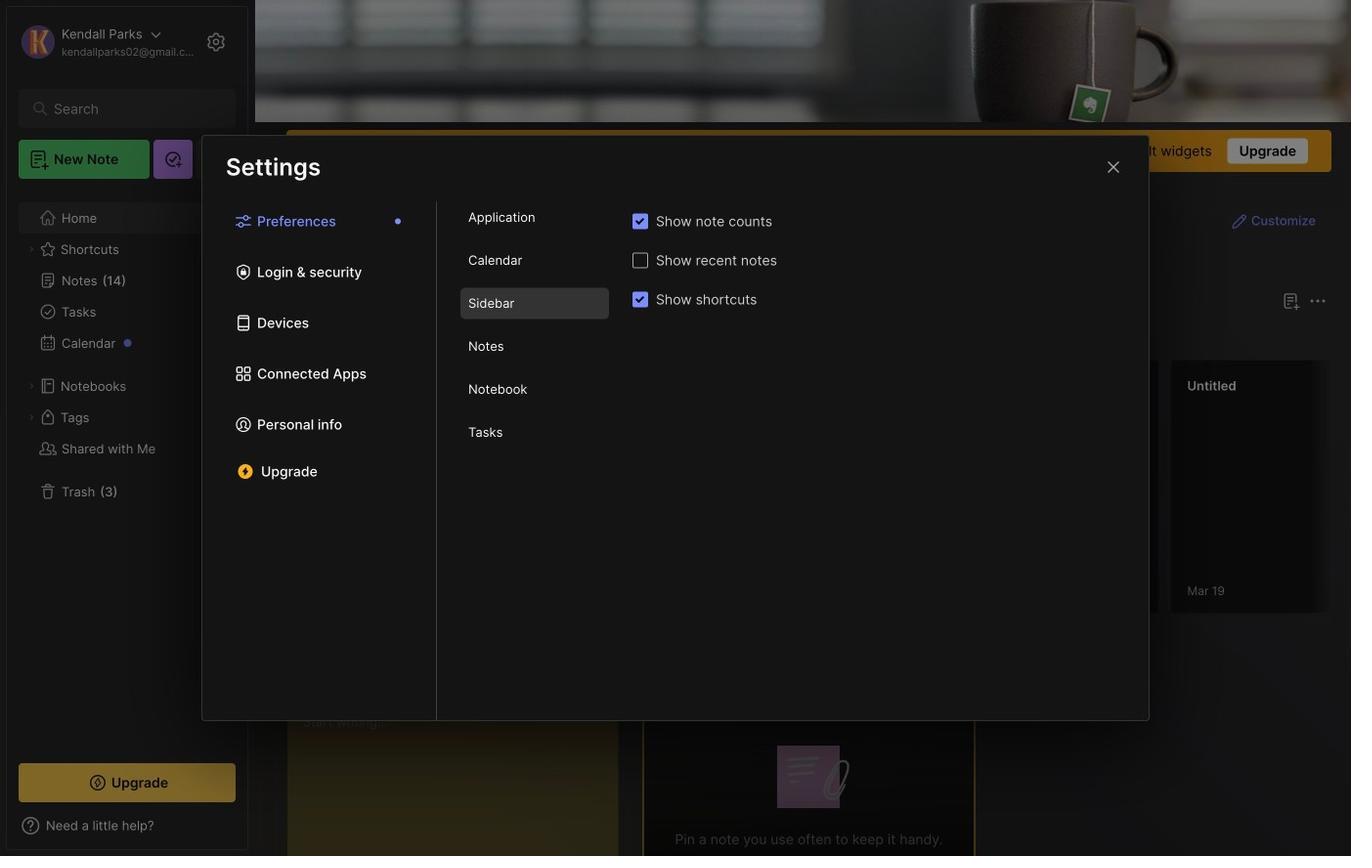 Task type: locate. For each thing, give the bounding box(es) containing it.
tab
[[461, 202, 609, 233], [461, 245, 609, 276], [461, 288, 609, 319], [647, 325, 704, 348], [461, 331, 609, 362], [461, 374, 609, 405], [461, 417, 609, 448]]

Start writing… text field
[[303, 697, 618, 857]]

1 tab list from the left
[[202, 202, 437, 721]]

tab list
[[202, 202, 437, 721], [437, 202, 633, 721]]

row group
[[643, 360, 1352, 626]]

None search field
[[54, 97, 210, 120]]

close image
[[1102, 156, 1126, 179]]

None checkbox
[[633, 214, 649, 229], [633, 292, 649, 308], [633, 214, 649, 229], [633, 292, 649, 308]]

tree inside main element
[[7, 191, 247, 746]]

none search field inside main element
[[54, 97, 210, 120]]

settings image
[[204, 30, 228, 54]]

tree
[[7, 191, 247, 746]]

None checkbox
[[633, 253, 649, 269]]



Task type: describe. For each thing, give the bounding box(es) containing it.
expand notebooks image
[[25, 381, 37, 392]]

2 tab list from the left
[[437, 202, 633, 721]]

expand tags image
[[25, 412, 37, 424]]

Search text field
[[54, 100, 210, 118]]

main element
[[0, 0, 254, 857]]



Task type: vqa. For each thing, say whether or not it's contained in the screenshot.
2 in the left of the page
no



